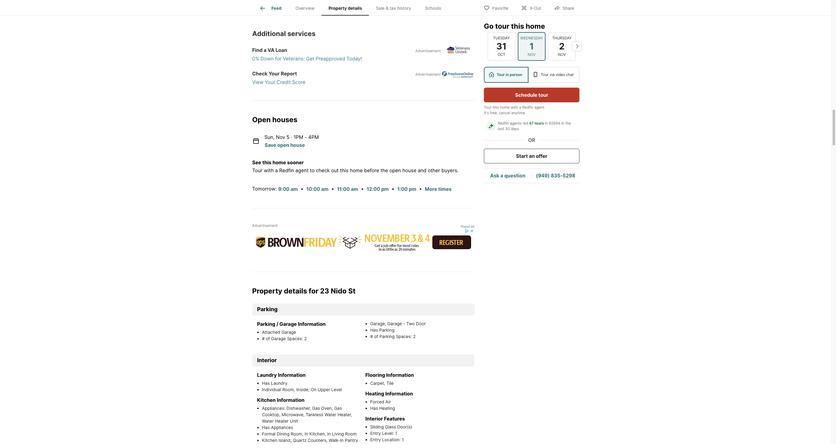 Task type: vqa. For each thing, say whether or not it's contained in the screenshot.
Homes associated with Arizona
no



Task type: locate. For each thing, give the bounding box(es) containing it.
1 horizontal spatial property
[[329, 6, 347, 11]]

redfin up anytime
[[523, 105, 534, 110]]

- right 1pm
[[305, 134, 307, 140]]

tour up the agent.
[[539, 92, 549, 98]]

the right before
[[381, 167, 388, 173]]

1 vertical spatial water
[[262, 418, 274, 423]]

agents
[[510, 121, 522, 126]]

2 entry from the top
[[371, 437, 381, 442]]

1 • from the left
[[301, 186, 304, 192]]

pm
[[382, 186, 389, 192], [409, 186, 417, 192]]

property for property details for 23 nido st
[[252, 287, 282, 295]]

nov inside 'thursday 2 nov'
[[558, 52, 566, 57]]

tour for schedule
[[539, 92, 549, 98]]

1 vertical spatial tour
[[539, 92, 549, 98]]

flooring information carpet, tile
[[366, 372, 414, 386]]

schools tab
[[418, 1, 448, 16]]

flooring
[[366, 372, 385, 378]]

redfin down sooner
[[279, 167, 294, 173]]

report left ad
[[461, 225, 470, 228]]

0 vertical spatial property
[[329, 6, 347, 11]]

favorite button
[[479, 1, 514, 14]]

details left 23
[[284, 287, 307, 295]]

next image
[[572, 41, 582, 51]]

0 horizontal spatial #
[[262, 336, 265, 341]]

0 vertical spatial details
[[348, 6, 362, 11]]

room
[[345, 431, 357, 436]]

• left 1:00
[[392, 186, 395, 192]]

interior inside the interior features sliding glass door(s) entry level: 1 entry location: 1
[[366, 416, 383, 422]]

2 horizontal spatial 1
[[530, 41, 534, 52]]

1 horizontal spatial tour
[[539, 92, 549, 98]]

• left the 10:00
[[301, 186, 304, 192]]

0 vertical spatial your
[[269, 71, 280, 77]]

agent
[[296, 167, 309, 173]]

2 vertical spatial advertisement
[[252, 223, 278, 228]]

1 vertical spatial property
[[252, 287, 282, 295]]

0 horizontal spatial water
[[262, 418, 274, 423]]

1 horizontal spatial of
[[374, 334, 379, 339]]

a left va
[[264, 47, 267, 53]]

garage left two
[[388, 321, 402, 326]]

1 horizontal spatial am
[[321, 186, 329, 192]]

in right tours
[[545, 121, 548, 126]]

information inside heating information forced air has heating
[[386, 390, 413, 397]]

0 horizontal spatial in
[[305, 431, 308, 436]]

sale & tax history tab
[[369, 1, 418, 16]]

0 horizontal spatial spaces:
[[287, 336, 303, 341]]

gas up heater, at the left bottom of the page
[[334, 405, 342, 411]]

4 • from the left
[[392, 186, 395, 192]]

for left 23
[[309, 287, 319, 295]]

today!
[[347, 56, 362, 62]]

heater
[[275, 418, 289, 423]]

0 horizontal spatial property
[[252, 287, 282, 295]]

0 horizontal spatial 1
[[395, 430, 397, 436]]

1 horizontal spatial -
[[404, 321, 406, 326]]

services
[[288, 30, 316, 38]]

heating information forced air has heating
[[366, 390, 413, 411]]

open down 5
[[278, 142, 289, 148]]

ad
[[471, 225, 475, 228]]

water down oven,
[[325, 412, 337, 417]]

in left person
[[506, 72, 509, 77]]

tour up tuesday
[[495, 22, 510, 31]]

level:
[[382, 430, 394, 436]]

tour down see
[[252, 167, 263, 173]]

# down 'garage,'
[[371, 334, 373, 339]]

0 vertical spatial laundry
[[257, 372, 277, 378]]

1 horizontal spatial report
[[461, 225, 470, 228]]

12:00
[[367, 186, 380, 192]]

0 horizontal spatial 2
[[304, 336, 307, 341]]

with up tomorrow:
[[264, 167, 274, 173]]

score
[[292, 79, 306, 85]]

of down 'garage,'
[[374, 334, 379, 339]]

1 down the wednesday at the right of the page
[[530, 41, 534, 52]]

1 am from the left
[[291, 186, 298, 192]]

0 horizontal spatial -
[[305, 134, 307, 140]]

2 horizontal spatial nov
[[558, 52, 566, 57]]

1 horizontal spatial details
[[348, 6, 362, 11]]

in inside option
[[506, 72, 509, 77]]

0 horizontal spatial of
[[266, 336, 270, 341]]

0 vertical spatial advertisement
[[416, 49, 441, 53]]

the right 92694
[[566, 121, 571, 126]]

1 horizontal spatial in
[[545, 121, 548, 126]]

home up the wednesday at the right of the page
[[526, 22, 545, 31]]

in inside in the last 30 days
[[562, 121, 565, 126]]

2 horizontal spatial in
[[562, 121, 565, 126]]

appliances
[[271, 425, 293, 430]]

a right ask
[[501, 173, 503, 179]]

1 vertical spatial room,
[[291, 431, 304, 436]]

• left 12:00
[[361, 186, 364, 192]]

tab list
[[252, 0, 453, 16]]

property for property details
[[329, 6, 347, 11]]

of inside "parking / garage information attached garage # of garage spaces: 2"
[[266, 336, 270, 341]]

for down 'loan'
[[275, 56, 282, 62]]

for inside "find a va loan 0% down for veterans: get preapproved today!"
[[275, 56, 282, 62]]

a
[[264, 47, 267, 53], [519, 105, 521, 110], [275, 167, 278, 173], [501, 173, 503, 179]]

dining
[[277, 431, 290, 436]]

0 vertical spatial redfin
[[523, 105, 534, 110]]

2 am from the left
[[321, 186, 329, 192]]

ad region
[[252, 229, 475, 256]]

open inside see this home sooner tour with a redfin agent to check out this home before the open house and other buyers.
[[390, 167, 401, 173]]

kitchen up appliances:
[[257, 397, 276, 403]]

heating up forced
[[366, 390, 384, 397]]

tour
[[495, 22, 510, 31], [539, 92, 549, 98]]

a inside "find a va loan 0% down for veterans: get preapproved today!"
[[264, 47, 267, 53]]

room, up kitchen information
[[283, 387, 295, 392]]

details
[[348, 6, 362, 11], [284, 287, 307, 295]]

information inside flooring information carpet, tile
[[386, 372, 414, 378]]

2 horizontal spatial am
[[351, 186, 358, 192]]

house inside see this home sooner tour with a redfin agent to check out this home before the open house and other buyers.
[[403, 167, 417, 173]]

redfin up last
[[498, 121, 509, 126]]

0 horizontal spatial the
[[381, 167, 388, 173]]

island,
[[279, 438, 292, 443]]

information for laundry information has laundry individual room, inside, on upper level
[[278, 372, 306, 378]]

nov for 2
[[558, 52, 566, 57]]

list box
[[484, 67, 580, 83]]

None button
[[518, 32, 546, 61], [488, 32, 516, 60], [548, 32, 576, 60], [518, 32, 546, 61], [488, 32, 516, 60], [548, 32, 576, 60]]

tour via video chat
[[541, 72, 574, 77]]

open up 1:00
[[390, 167, 401, 173]]

gas up tankless
[[312, 405, 320, 411]]

0 vertical spatial room,
[[283, 387, 295, 392]]

am
[[291, 186, 298, 192], [321, 186, 329, 192], [351, 186, 358, 192]]

cooktop,
[[262, 412, 281, 417]]

your
[[269, 71, 280, 77], [265, 79, 275, 85]]

1 horizontal spatial open
[[390, 167, 401, 173]]

tour left person
[[497, 72, 505, 77]]

an
[[529, 153, 535, 159]]

1 vertical spatial advertisement
[[416, 72, 441, 77]]

sale
[[376, 6, 385, 11]]

0 horizontal spatial house
[[291, 142, 305, 148]]

2
[[559, 41, 565, 52], [413, 334, 416, 339], [304, 336, 307, 341]]

it's
[[484, 111, 489, 115]]

list box containing tour in person
[[484, 67, 580, 83]]

nov down the wednesday at the right of the page
[[528, 52, 536, 57]]

1 vertical spatial house
[[403, 167, 417, 173]]

0 horizontal spatial with
[[264, 167, 274, 173]]

details inside tab
[[348, 6, 362, 11]]

interior up sliding
[[366, 416, 383, 422]]

view your credit score link
[[252, 79, 478, 86]]

individual
[[262, 387, 281, 392]]

in up walk-
[[327, 431, 331, 436]]

property inside tab
[[329, 6, 347, 11]]

0 horizontal spatial in
[[506, 72, 509, 77]]

1 horizontal spatial gas
[[334, 405, 342, 411]]

tour up it's
[[484, 105, 492, 110]]

0 vertical spatial for
[[275, 56, 282, 62]]

5298
[[563, 173, 576, 179]]

1 horizontal spatial house
[[403, 167, 417, 173]]

1 right location:
[[402, 437, 404, 442]]

sooner
[[287, 159, 304, 165]]

nov left 5
[[276, 134, 285, 140]]

in
[[506, 72, 509, 77], [545, 121, 548, 126], [562, 121, 565, 126]]

1 horizontal spatial for
[[309, 287, 319, 295]]

your up credit
[[269, 71, 280, 77]]

- inside sun, nov 5 · 1pm - 4pm save open house
[[305, 134, 307, 140]]

this
[[511, 22, 524, 31], [493, 105, 499, 110], [263, 159, 272, 165], [340, 167, 349, 173]]

nido
[[331, 287, 347, 295]]

room, up quartz
[[291, 431, 304, 436]]

nov down thursday
[[558, 52, 566, 57]]

0 horizontal spatial redfin
[[279, 167, 294, 173]]

0 vertical spatial the
[[566, 121, 571, 126]]

1 vertical spatial details
[[284, 287, 307, 295]]

1
[[530, 41, 534, 52], [395, 430, 397, 436], [402, 437, 404, 442]]

details left sale
[[348, 6, 362, 11]]

0 horizontal spatial gas
[[312, 405, 320, 411]]

tax
[[390, 6, 396, 11]]

1 horizontal spatial pm
[[409, 186, 417, 192]]

30
[[505, 126, 510, 131]]

of inside garage, garage - two door has parking # of parking spaces: 2
[[374, 334, 379, 339]]

advertisement
[[416, 49, 441, 53], [416, 72, 441, 77], [252, 223, 278, 228]]

0 horizontal spatial tour
[[495, 22, 510, 31]]

am right the 9:00
[[291, 186, 298, 192]]

3 • from the left
[[361, 186, 364, 192]]

1 horizontal spatial water
[[325, 412, 337, 417]]

living
[[332, 431, 344, 436]]

dishwasher,
[[287, 405, 311, 411]]

• left 11:00 at the top left of page
[[332, 186, 334, 192]]

0 horizontal spatial pm
[[382, 186, 389, 192]]

# down attached
[[262, 336, 265, 341]]

0 horizontal spatial nov
[[276, 134, 285, 140]]

sun, nov 5 · 1pm - 4pm save open house
[[265, 134, 319, 148]]

garage
[[280, 321, 297, 327], [388, 321, 402, 326], [282, 329, 296, 335], [271, 336, 286, 341]]

in up quartz
[[305, 431, 308, 436]]

tomorrow:
[[252, 186, 277, 192]]

your right view
[[265, 79, 275, 85]]

0 vertical spatial water
[[325, 412, 337, 417]]

kitchen down formal
[[262, 438, 278, 443]]

0 horizontal spatial interior
[[257, 357, 277, 363]]

other
[[428, 167, 440, 173]]

has up individual
[[262, 380, 270, 386]]

heater,
[[338, 412, 352, 417]]

• left more
[[420, 186, 422, 192]]

open inside sun, nov 5 · 1pm - 4pm save open house
[[278, 142, 289, 148]]

house left and
[[403, 167, 417, 173]]

pm right 12:00
[[382, 186, 389, 192]]

9:00
[[278, 186, 290, 192]]

check your report view your credit score
[[252, 71, 306, 85]]

0 vertical spatial 1
[[530, 41, 534, 52]]

features
[[384, 416, 405, 422]]

0 horizontal spatial report
[[281, 71, 297, 77]]

2 • from the left
[[332, 186, 334, 192]]

1 vertical spatial redfin
[[498, 121, 509, 126]]

3 am from the left
[[351, 186, 358, 192]]

1 horizontal spatial with
[[511, 105, 518, 110]]

1 vertical spatial -
[[404, 321, 406, 326]]

has appliances
[[262, 425, 293, 430]]

1 vertical spatial 1
[[395, 430, 397, 436]]

attached
[[262, 329, 280, 335]]

spaces: inside garage, garage - two door has parking # of parking spaces: 2
[[396, 334, 412, 339]]

tour for tour via video chat
[[541, 72, 549, 77]]

1:00 pm button
[[397, 185, 417, 193]]

2 horizontal spatial 2
[[559, 41, 565, 52]]

more times link
[[425, 186, 452, 192]]

(949)
[[536, 173, 550, 179]]

feed link
[[259, 5, 282, 12]]

1 vertical spatial kitchen
[[262, 438, 278, 443]]

1 horizontal spatial #
[[371, 334, 373, 339]]

water down cooktop,
[[262, 418, 274, 423]]

quartz
[[293, 438, 307, 443]]

redfin inside see this home sooner tour with a redfin agent to check out this home before the open house and other buyers.
[[279, 167, 294, 173]]

0 horizontal spatial for
[[275, 56, 282, 62]]

pm right 1:00
[[409, 186, 417, 192]]

kitchen inside formal dining room, in kitchen, in living room kitchen island, quartz counters, walk-in pantry
[[262, 438, 278, 443]]

level
[[332, 387, 342, 392]]

1 horizontal spatial in
[[327, 431, 331, 436]]

property details tab
[[322, 1, 369, 16]]

1 up location:
[[395, 430, 397, 436]]

appliances:
[[262, 405, 287, 411]]

1 horizontal spatial the
[[566, 121, 571, 126]]

0 horizontal spatial details
[[284, 287, 307, 295]]

house down 1pm
[[291, 142, 305, 148]]

0 vertical spatial with
[[511, 105, 518, 110]]

water
[[325, 412, 337, 417], [262, 418, 274, 423]]

with up anytime
[[511, 105, 518, 110]]

2 inside "parking / garage information attached garage # of garage spaces: 2"
[[304, 336, 307, 341]]

report up credit
[[281, 71, 297, 77]]

room,
[[283, 387, 295, 392], [291, 431, 304, 436]]

0 vertical spatial tour
[[495, 22, 510, 31]]

of down attached
[[266, 336, 270, 341]]

tour for tour in person
[[497, 72, 505, 77]]

dishwasher, gas oven, gas cooktop, microwave, tankless water heater, water heater unit
[[262, 405, 352, 423]]

a up tomorrow:
[[275, 167, 278, 173]]

tour
[[497, 72, 505, 77], [541, 72, 549, 77], [484, 105, 492, 110], [252, 167, 263, 173]]

tour inside button
[[539, 92, 549, 98]]

am right 11:00 at the top left of page
[[351, 186, 358, 192]]

tour left the via
[[541, 72, 549, 77]]

glass
[[385, 424, 396, 429]]

in down living
[[340, 438, 344, 443]]

tuesday 31 oct
[[493, 36, 510, 57]]

tour for tour this home with a redfin agent.
[[484, 105, 492, 110]]

1 inside wednesday 1 nov
[[530, 41, 534, 52]]

heating down air
[[380, 405, 395, 411]]

information inside laundry information has laundry individual room, inside, on upper level
[[278, 372, 306, 378]]

gas
[[312, 405, 320, 411], [334, 405, 342, 411]]

2 horizontal spatial in
[[340, 438, 344, 443]]

1 vertical spatial with
[[264, 167, 274, 173]]

1pm
[[294, 134, 304, 140]]

1 vertical spatial open
[[390, 167, 401, 173]]

am right the 10:00
[[321, 186, 329, 192]]

1 vertical spatial entry
[[371, 437, 381, 442]]

0 horizontal spatial am
[[291, 186, 298, 192]]

1 horizontal spatial 2
[[413, 334, 416, 339]]

2 vertical spatial 1
[[402, 437, 404, 442]]

nov inside wednesday 1 nov
[[528, 52, 536, 57]]

0 vertical spatial open
[[278, 142, 289, 148]]

interior down attached
[[257, 357, 277, 363]]

- left two
[[404, 321, 406, 326]]

1 horizontal spatial interior
[[366, 416, 383, 422]]

1 horizontal spatial nov
[[528, 52, 536, 57]]

1 horizontal spatial spaces:
[[396, 334, 412, 339]]

in right 92694
[[562, 121, 565, 126]]

loan
[[276, 47, 287, 53]]

details for property details for 23 nido st
[[284, 287, 307, 295]]

0 vertical spatial house
[[291, 142, 305, 148]]

1 gas from the left
[[312, 405, 320, 411]]

last
[[498, 126, 504, 131]]

&
[[386, 6, 389, 11]]

1 horizontal spatial redfin
[[498, 121, 509, 126]]

has down forced
[[371, 405, 378, 411]]

0 vertical spatial report
[[281, 71, 297, 77]]

spaces: inside "parking / garage information attached garage # of garage spaces: 2"
[[287, 336, 303, 341]]

9:00 am button
[[278, 185, 298, 193]]

1 entry from the top
[[371, 430, 381, 436]]

1 vertical spatial interior
[[366, 416, 383, 422]]

has down 'garage,'
[[371, 327, 378, 332]]

sliding
[[371, 424, 384, 429]]

st
[[349, 287, 356, 295]]

2 pm from the left
[[409, 186, 417, 192]]

0% down for veterans: get preapproved today! link
[[252, 55, 478, 62]]

additional services
[[252, 30, 316, 38]]

0 horizontal spatial open
[[278, 142, 289, 148]]

2 vertical spatial redfin
[[279, 167, 294, 173]]

garage right /
[[280, 321, 297, 327]]

has up formal
[[262, 425, 270, 430]]

1 vertical spatial report
[[461, 225, 470, 228]]

on
[[311, 387, 317, 392]]

31
[[497, 41, 507, 52]]

1 vertical spatial the
[[381, 167, 388, 173]]

property
[[329, 6, 347, 11], [252, 287, 282, 295]]

/
[[277, 321, 279, 327]]

0 vertical spatial interior
[[257, 357, 277, 363]]

(949) 835-5298 link
[[536, 173, 576, 179]]

veterans:
[[283, 56, 305, 62]]

10:00 am button
[[306, 185, 329, 193]]

0 vertical spatial entry
[[371, 430, 381, 436]]

0 vertical spatial -
[[305, 134, 307, 140]]



Task type: describe. For each thing, give the bounding box(es) containing it.
2 inside garage, garage - two door has parking # of parking spaces: 2
[[413, 334, 416, 339]]

2 horizontal spatial redfin
[[523, 105, 534, 110]]

23
[[320, 287, 329, 295]]

house inside sun, nov 5 · 1pm - 4pm save open house
[[291, 142, 305, 148]]

this up the wednesday at the right of the page
[[511, 22, 524, 31]]

1 vertical spatial heating
[[380, 405, 395, 411]]

with inside see this home sooner tour with a redfin agent to check out this home before the open house and other buyers.
[[264, 167, 274, 173]]

x-
[[530, 5, 534, 11]]

92694
[[549, 121, 561, 126]]

credit
[[277, 79, 291, 85]]

tab list containing feed
[[252, 0, 453, 16]]

5 • from the left
[[420, 186, 422, 192]]

go tour this home
[[484, 22, 545, 31]]

information inside "parking / garage information attached garage # of garage spaces: 2"
[[298, 321, 326, 327]]

has inside laundry information has laundry individual room, inside, on upper level
[[262, 380, 270, 386]]

sale & tax history
[[376, 6, 411, 11]]

before
[[364, 167, 379, 173]]

tour for go
[[495, 22, 510, 31]]

this right see
[[263, 159, 272, 165]]

schools
[[425, 6, 441, 11]]

1 pm from the left
[[382, 186, 389, 192]]

start an offer button
[[484, 149, 580, 163]]

ask a question
[[490, 173, 526, 179]]

this right out
[[340, 167, 349, 173]]

has inside garage, garage - two door has parking # of parking spaces: 2
[[371, 327, 378, 332]]

favorite
[[493, 5, 509, 11]]

report ad
[[461, 225, 475, 228]]

this up free,
[[493, 105, 499, 110]]

forced
[[371, 399, 385, 404]]

home left before
[[350, 167, 363, 173]]

parking / garage information attached garage # of garage spaces: 2
[[257, 321, 326, 341]]

pantry
[[345, 438, 358, 443]]

information for heating information forced air has heating
[[386, 390, 413, 397]]

report inside check your report view your credit score
[[281, 71, 297, 77]]

garage down attached
[[271, 336, 286, 341]]

tankless
[[306, 412, 324, 417]]

1 horizontal spatial 1
[[402, 437, 404, 442]]

counters,
[[308, 438, 328, 443]]

buyers.
[[442, 167, 459, 173]]

two
[[407, 321, 415, 326]]

0 vertical spatial kitchen
[[257, 397, 276, 403]]

schedule
[[515, 92, 538, 98]]

room, inside laundry information has laundry individual room, inside, on upper level
[[283, 387, 295, 392]]

down
[[261, 56, 274, 62]]

interior features sliding glass door(s) entry level: 1 entry location: 1
[[366, 416, 413, 442]]

in the last 30 days
[[498, 121, 572, 131]]

go
[[484, 22, 494, 31]]

report inside button
[[461, 225, 470, 228]]

va
[[268, 47, 275, 53]]

inside,
[[297, 387, 310, 392]]

kitchen information
[[257, 397, 305, 403]]

a inside see this home sooner tour with a redfin agent to check out this home before the open house and other buyers.
[[275, 167, 278, 173]]

1:00
[[398, 186, 408, 192]]

2 gas from the left
[[334, 405, 342, 411]]

get
[[306, 56, 315, 62]]

share
[[563, 5, 575, 11]]

garage inside garage, garage - two door has parking # of parking spaces: 2
[[388, 321, 402, 326]]

open houses
[[252, 116, 298, 124]]

door
[[416, 321, 426, 326]]

12:00 pm button
[[367, 185, 389, 193]]

# inside garage, garage - two door has parking # of parking spaces: 2
[[371, 334, 373, 339]]

tile
[[387, 380, 394, 386]]

home left sooner
[[273, 159, 286, 165]]

nov inside sun, nov 5 · 1pm - 4pm save open house
[[276, 134, 285, 140]]

garage, garage - two door has parking # of parking spaces: 2
[[371, 321, 426, 339]]

overview tab
[[289, 1, 322, 16]]

feed
[[272, 6, 282, 11]]

formal
[[262, 431, 276, 436]]

# inside "parking / garage information attached garage # of garage spaces: 2"
[[262, 336, 265, 341]]

video
[[556, 72, 565, 77]]

1 vertical spatial your
[[265, 79, 275, 85]]

advertisement for check your report view your credit score
[[416, 72, 441, 77]]

- inside garage, garage - two door has parking # of parking spaces: 2
[[404, 321, 406, 326]]

a up anytime
[[519, 105, 521, 110]]

air
[[386, 399, 391, 404]]

2 inside 'thursday 2 nov'
[[559, 41, 565, 52]]

home up cancel
[[500, 105, 510, 110]]

preapproved
[[316, 56, 345, 62]]

interior for interior features sliding glass door(s) entry level: 1 entry location: 1
[[366, 416, 383, 422]]

check
[[252, 71, 268, 77]]

history
[[398, 6, 411, 11]]

it's free, cancel anytime
[[484, 111, 525, 115]]

nov for 1
[[528, 52, 536, 57]]

tour inside see this home sooner tour with a redfin agent to check out this home before the open house and other buyers.
[[252, 167, 263, 173]]

or
[[528, 137, 535, 143]]

additional
[[252, 30, 286, 38]]

carpet,
[[371, 380, 386, 386]]

has inside heating information forced air has heating
[[371, 405, 378, 411]]

details for property details
[[348, 6, 362, 11]]

the inside see this home sooner tour with a redfin agent to check out this home before the open house and other buyers.
[[381, 167, 388, 173]]

garage right attached
[[282, 329, 296, 335]]

upper
[[318, 387, 330, 392]]

1 vertical spatial laundry
[[271, 380, 288, 386]]

start an offer
[[516, 153, 548, 159]]

oven,
[[321, 405, 333, 411]]

start
[[516, 153, 528, 159]]

tomorrow: 9:00 am • 10:00 am • 11:00 am • 12:00 pm • 1:00 pm • more times
[[252, 186, 452, 192]]

question
[[505, 173, 526, 179]]

x-out button
[[516, 1, 547, 14]]

the inside in the last 30 days
[[566, 121, 571, 126]]

parking inside "parking / garage information attached garage # of garage spaces: 2"
[[257, 321, 276, 327]]

walk-
[[329, 438, 340, 443]]

information for flooring information carpet, tile
[[386, 372, 414, 378]]

advertisement for find a va loan 0% down for veterans: get preapproved today!
[[416, 49, 441, 53]]

room, inside formal dining room, in kitchen, in living room kitchen island, quartz counters, walk-in pantry
[[291, 431, 304, 436]]

information for kitchen information
[[277, 397, 305, 403]]

out
[[331, 167, 339, 173]]

0%
[[252, 56, 259, 62]]

interior for interior
[[257, 357, 277, 363]]

835-
[[551, 173, 563, 179]]

see
[[252, 159, 261, 165]]

tour via video chat option
[[529, 67, 580, 83]]

0 vertical spatial heating
[[366, 390, 384, 397]]

via
[[550, 72, 555, 77]]

tour in person option
[[484, 67, 529, 83]]

tuesday
[[493, 36, 510, 40]]

oct
[[498, 52, 506, 57]]

report ad button
[[461, 225, 475, 229]]

led
[[523, 121, 528, 126]]

property details
[[329, 6, 362, 11]]

cancel
[[499, 111, 510, 115]]

1 vertical spatial for
[[309, 287, 319, 295]]

schedule tour button
[[484, 88, 580, 102]]

more
[[425, 186, 437, 192]]



